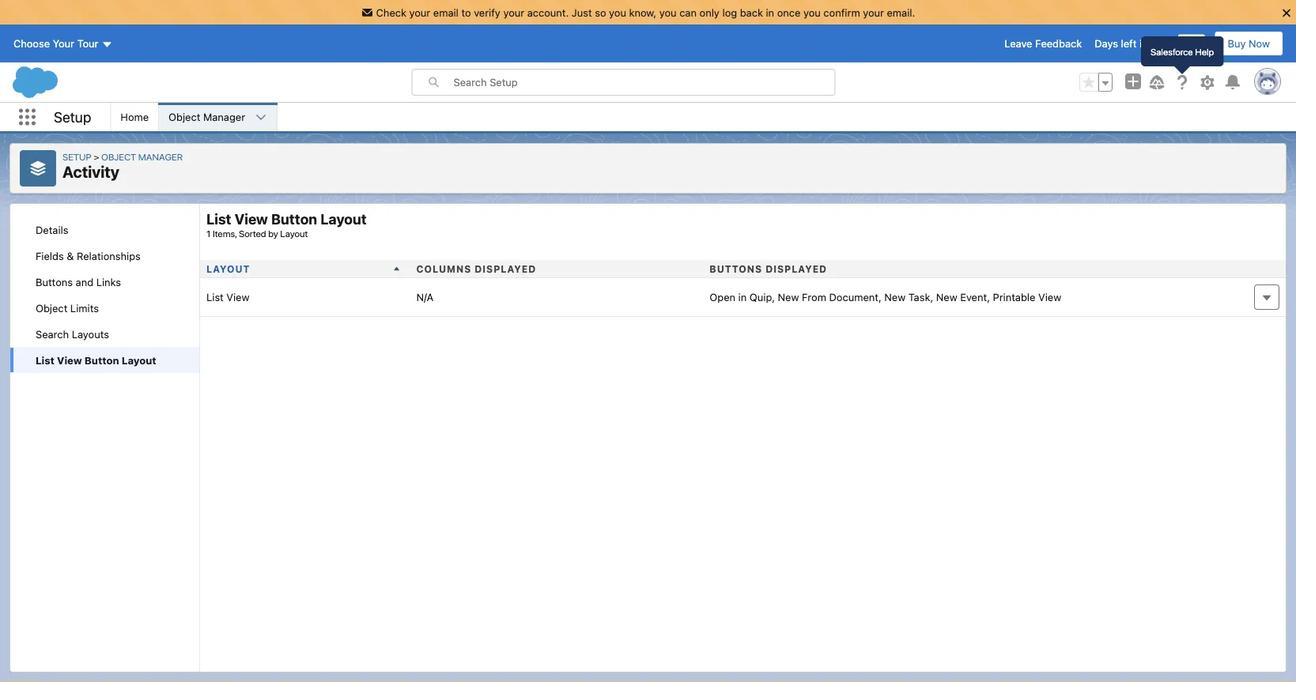 Task type: describe. For each thing, give the bounding box(es) containing it.
relationships
[[77, 250, 141, 262]]

1 vertical spatial object manager link
[[101, 151, 183, 162]]

2 new from the left
[[884, 291, 906, 303]]

2 you from the left
[[659, 6, 677, 18]]

email.
[[887, 6, 915, 18]]

list for list view
[[206, 291, 224, 303]]

2 horizontal spatial object
[[169, 111, 200, 123]]

0 vertical spatial object manager
[[169, 111, 245, 123]]

once
[[777, 6, 801, 18]]

list for list view button layout 1 items, sorted by layout
[[206, 211, 231, 228]]

days left in trial
[[1095, 38, 1169, 49]]

limits
[[70, 302, 99, 314]]

leave
[[1005, 38, 1032, 49]]

buy now button
[[1214, 31, 1284, 56]]

items,
[[213, 228, 237, 239]]

1 vertical spatial in
[[1140, 38, 1148, 49]]

check
[[376, 6, 406, 18]]

view for list view button layout 1 items, sorted by layout
[[235, 211, 268, 228]]

object limits link
[[10, 295, 199, 321]]

email
[[433, 6, 459, 18]]

back
[[740, 6, 763, 18]]

sorted
[[239, 228, 266, 239]]

columns
[[416, 263, 472, 274]]

choose your tour
[[13, 38, 98, 49]]

0 vertical spatial setup
[[54, 109, 91, 126]]

to
[[461, 6, 471, 18]]

fields
[[36, 250, 64, 262]]

check your email to verify your account. just so you know, you can only log back in once you confirm your email.
[[376, 6, 915, 18]]

3 your from the left
[[863, 6, 884, 18]]

log
[[722, 6, 737, 18]]

button for list view button layout 1 items, sorted by layout
[[271, 211, 317, 228]]

tour
[[77, 38, 98, 49]]

0 vertical spatial manager
[[203, 111, 245, 123]]

printable
[[993, 291, 1036, 303]]

30
[[1185, 38, 1199, 49]]

feedback
[[1035, 38, 1082, 49]]

list view button layout 1 items, sorted by layout
[[206, 211, 367, 239]]

2 your from the left
[[503, 6, 524, 18]]

home
[[120, 111, 149, 123]]

buttons for buttons and links
[[36, 276, 73, 288]]

layouts
[[72, 328, 109, 340]]

left
[[1121, 38, 1137, 49]]

only
[[700, 6, 720, 18]]

displayed for columns displayed
[[475, 263, 536, 274]]

buy
[[1228, 38, 1246, 49]]

3 new from the left
[[936, 291, 957, 303]]

search layouts
[[36, 328, 109, 340]]

fields & relationships
[[36, 250, 141, 262]]

1 vertical spatial object manager
[[101, 151, 183, 162]]

1 new from the left
[[778, 291, 799, 303]]

list view button layout link
[[10, 347, 199, 373]]

open
[[710, 291, 736, 303]]

object inside object limits link
[[36, 302, 67, 314]]

quip,
[[750, 291, 775, 303]]

button for list view button layout
[[85, 354, 119, 366]]

n/a
[[416, 291, 434, 303]]



Task type: vqa. For each thing, say whether or not it's contained in the screenshot.
the middle List
yes



Task type: locate. For each thing, give the bounding box(es) containing it.
open in quip, new from document, new task, new event, printable view
[[710, 291, 1061, 303]]

setup up "setup" link
[[54, 109, 91, 126]]

task,
[[909, 291, 933, 303]]

list
[[206, 211, 231, 228], [206, 291, 224, 303], [36, 354, 54, 366]]

just
[[572, 6, 592, 18]]

1 horizontal spatial displayed
[[766, 263, 827, 274]]

your left "email."
[[863, 6, 884, 18]]

your right verify
[[503, 6, 524, 18]]

new
[[778, 291, 799, 303], [884, 291, 906, 303], [936, 291, 957, 303]]

1 vertical spatial button
[[85, 354, 119, 366]]

0 horizontal spatial in
[[738, 291, 747, 303]]

1 vertical spatial setup
[[62, 151, 91, 162]]

buttons inside buttons displayed element
[[710, 263, 762, 274]]

group
[[1080, 73, 1113, 92]]

object
[[169, 111, 200, 123], [101, 151, 136, 162], [36, 302, 67, 314]]

0 vertical spatial buttons
[[710, 263, 762, 274]]

1 horizontal spatial object
[[101, 151, 136, 162]]

0 horizontal spatial you
[[609, 6, 626, 18]]

activity
[[62, 163, 119, 181]]

list view
[[206, 291, 250, 303]]

trial
[[1151, 38, 1169, 49]]

2 horizontal spatial you
[[803, 6, 821, 18]]

setup link
[[62, 151, 101, 162]]

details link
[[10, 217, 199, 243]]

list down search
[[36, 354, 54, 366]]

1 vertical spatial list
[[206, 291, 224, 303]]

and
[[76, 276, 93, 288]]

buttons up open
[[710, 263, 762, 274]]

document,
[[829, 291, 882, 303]]

view for list view button layout
[[57, 354, 82, 366]]

1 vertical spatial buttons
[[36, 276, 73, 288]]

in right left
[[1140, 38, 1148, 49]]

&
[[67, 250, 74, 262]]

0 horizontal spatial manager
[[138, 151, 183, 162]]

2 displayed from the left
[[766, 263, 827, 274]]

1 horizontal spatial new
[[884, 291, 906, 303]]

displayed
[[475, 263, 536, 274], [766, 263, 827, 274]]

home link
[[111, 103, 158, 131]]

you
[[609, 6, 626, 18], [659, 6, 677, 18], [803, 6, 821, 18]]

list inside the 'list view button layout' link
[[36, 354, 54, 366]]

displayed for buttons displayed
[[766, 263, 827, 274]]

1
[[206, 228, 211, 239]]

0 horizontal spatial buttons
[[36, 276, 73, 288]]

list up items,
[[206, 211, 231, 228]]

0 horizontal spatial new
[[778, 291, 799, 303]]

tab list
[[10, 217, 199, 373]]

buttons displayed element
[[703, 260, 1192, 278]]

layout
[[321, 211, 367, 228], [280, 228, 308, 239], [206, 263, 250, 274], [122, 354, 156, 366]]

object manager right home link
[[169, 111, 245, 123]]

account.
[[527, 6, 569, 18]]

1 horizontal spatial your
[[503, 6, 524, 18]]

1 horizontal spatial in
[[766, 6, 774, 18]]

manager
[[203, 111, 245, 123], [138, 151, 183, 162]]

2 horizontal spatial new
[[936, 291, 957, 303]]

object manager link
[[159, 103, 255, 131], [101, 151, 183, 162]]

choose
[[13, 38, 50, 49]]

0 vertical spatial object
[[169, 111, 200, 123]]

displayed inside 'element'
[[475, 263, 536, 274]]

1 vertical spatial manager
[[138, 151, 183, 162]]

view
[[235, 211, 268, 228], [226, 291, 250, 303], [1038, 291, 1061, 303], [57, 354, 82, 366]]

1 horizontal spatial you
[[659, 6, 677, 18]]

buy now
[[1228, 38, 1270, 49]]

2 horizontal spatial your
[[863, 6, 884, 18]]

buttons and links
[[36, 276, 121, 288]]

0 horizontal spatial your
[[409, 6, 430, 18]]

buttons inside buttons and links link
[[36, 276, 73, 288]]

you left can
[[659, 6, 677, 18]]

Search Setup text field
[[454, 70, 835, 95]]

leave feedback
[[1005, 38, 1082, 49]]

choose your tour button
[[13, 31, 113, 56]]

displayed right the "columns"
[[475, 263, 536, 274]]

new right task,
[[936, 291, 957, 303]]

verify
[[474, 6, 501, 18]]

button inside "list view button layout 1 items, sorted by layout"
[[271, 211, 317, 228]]

view down search layouts
[[57, 354, 82, 366]]

columns displayed element
[[410, 260, 703, 278]]

event,
[[960, 291, 990, 303]]

buttons
[[710, 263, 762, 274], [36, 276, 73, 288]]

0 horizontal spatial displayed
[[475, 263, 536, 274]]

1 your from the left
[[409, 6, 430, 18]]

0 vertical spatial in
[[766, 6, 774, 18]]

from
[[802, 291, 826, 303]]

links
[[96, 276, 121, 288]]

by
[[268, 228, 278, 239]]

in right the 'back'
[[766, 6, 774, 18]]

displayed up from
[[766, 263, 827, 274]]

button up by
[[271, 211, 317, 228]]

object manager link down home
[[101, 151, 183, 162]]

can
[[679, 6, 697, 18]]

2 vertical spatial in
[[738, 291, 747, 303]]

details
[[36, 224, 68, 236]]

list inside "list view button layout 1 items, sorted by layout"
[[206, 211, 231, 228]]

columns displayed
[[416, 263, 536, 274]]

search
[[36, 328, 69, 340]]

object manager
[[169, 111, 245, 123], [101, 151, 183, 162]]

1 vertical spatial object
[[101, 151, 136, 162]]

your
[[53, 38, 74, 49]]

view right printable
[[1038, 291, 1061, 303]]

2 vertical spatial list
[[36, 354, 54, 366]]

object right home link
[[169, 111, 200, 123]]

1 horizontal spatial manager
[[203, 111, 245, 123]]

new left task,
[[884, 291, 906, 303]]

you right so
[[609, 6, 626, 18]]

buttons for buttons displayed
[[710, 263, 762, 274]]

you right once
[[803, 6, 821, 18]]

setup
[[54, 109, 91, 126], [62, 151, 91, 162]]

in left quip,
[[738, 291, 747, 303]]

object up search
[[36, 302, 67, 314]]

3 you from the left
[[803, 6, 821, 18]]

0 vertical spatial list
[[206, 211, 231, 228]]

buttons displayed
[[710, 263, 827, 274]]

2 vertical spatial object
[[36, 302, 67, 314]]

fields & relationships link
[[10, 243, 199, 269]]

object manager link right home link
[[159, 103, 255, 131]]

view inside "list view button layout 1 items, sorted by layout"
[[235, 211, 268, 228]]

new left from
[[778, 291, 799, 303]]

in
[[766, 6, 774, 18], [1140, 38, 1148, 49], [738, 291, 747, 303]]

confirm
[[824, 6, 860, 18]]

tab list containing details
[[10, 217, 199, 373]]

buttons and links link
[[10, 269, 199, 295]]

0 horizontal spatial button
[[85, 354, 119, 366]]

know,
[[629, 6, 657, 18]]

list for list view button layout
[[36, 354, 54, 366]]

layout link
[[206, 263, 250, 274]]

view up sorted
[[235, 211, 268, 228]]

0 horizontal spatial object
[[36, 302, 67, 314]]

leave feedback link
[[1005, 38, 1082, 49]]

buttons down the fields
[[36, 276, 73, 288]]

view for list view
[[226, 291, 250, 303]]

button down search layouts link
[[85, 354, 119, 366]]

your left email
[[409, 6, 430, 18]]

0 vertical spatial object manager link
[[159, 103, 255, 131]]

search layouts link
[[10, 321, 199, 347]]

1 displayed from the left
[[475, 263, 536, 274]]

your
[[409, 6, 430, 18], [503, 6, 524, 18], [863, 6, 884, 18]]

0 vertical spatial button
[[271, 211, 317, 228]]

2 horizontal spatial in
[[1140, 38, 1148, 49]]

view down layout link
[[226, 291, 250, 303]]

button
[[271, 211, 317, 228], [85, 354, 119, 366]]

so
[[595, 6, 606, 18]]

days
[[1095, 38, 1118, 49]]

1 horizontal spatial buttons
[[710, 263, 762, 274]]

setup up activity
[[62, 151, 91, 162]]

actions element
[[1192, 260, 1286, 278]]

list view button layout
[[36, 354, 156, 366]]

1 horizontal spatial button
[[271, 211, 317, 228]]

object limits
[[36, 302, 99, 314]]

now
[[1249, 38, 1270, 49]]

object manager down home
[[101, 151, 183, 162]]

object up activity
[[101, 151, 136, 162]]

1 you from the left
[[609, 6, 626, 18]]

list down layout link
[[206, 291, 224, 303]]



